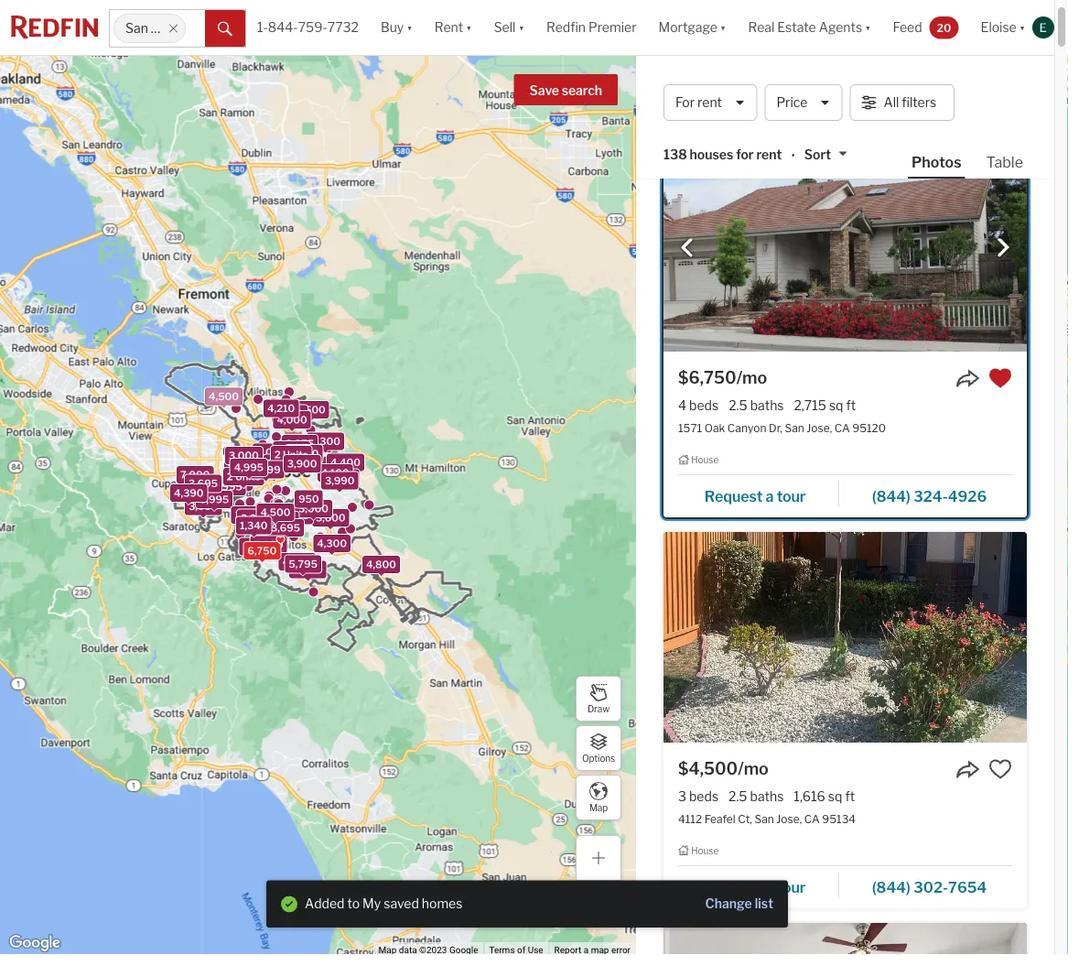 Task type: vqa. For each thing, say whether or not it's contained in the screenshot.
/mo
yes



Task type: describe. For each thing, give the bounding box(es) containing it.
price button
[[765, 84, 843, 121]]

ago
[[732, 153, 753, 164]]

san right dr,
[[785, 421, 805, 434]]

0 vertical spatial 4,100
[[227, 450, 256, 462]]

real estate agents ▾ button
[[738, 0, 882, 55]]

homes
[[422, 896, 463, 912]]

20
[[937, 21, 952, 34]]

3,255
[[241, 512, 270, 524]]

request for $6,750
[[705, 487, 763, 505]]

4 beds
[[679, 398, 719, 413]]

feed
[[893, 20, 923, 35]]

4,210
[[268, 402, 295, 414]]

eloise
[[981, 20, 1017, 35]]

(844) 302-7654
[[872, 878, 987, 896]]

(844) for $6,750 /mo
[[873, 487, 911, 505]]

7,000
[[180, 469, 210, 481]]

canyon
[[728, 421, 767, 434]]

rent ▾ button
[[435, 0, 472, 55]]

price
[[777, 95, 808, 110]]

all filters button
[[850, 84, 955, 121]]

previous button image
[[679, 238, 697, 257]]

759-
[[298, 20, 328, 35]]

save search
[[530, 83, 603, 98]]

redfin
[[547, 20, 586, 35]]

$4,500
[[679, 758, 738, 779]]

change
[[706, 896, 753, 912]]

favorite button image for $4,500 /mo
[[989, 757, 1013, 781]]

buy ▾
[[381, 20, 413, 35]]

1 horizontal spatial 3,695
[[271, 522, 300, 534]]

1 vertical spatial 4,100
[[321, 467, 350, 479]]

3,995 down the 3,850 at the left bottom of the page
[[189, 500, 218, 512]]

favorite button checkbox for $4,500 /mo
[[989, 757, 1013, 781]]

mortgage
[[659, 20, 718, 35]]

rent ▾
[[435, 20, 472, 35]]

▾ for rent ▾
[[466, 20, 472, 35]]

house for $6,750
[[692, 455, 719, 466]]

1,600
[[276, 408, 304, 420]]

2,715
[[794, 398, 827, 413]]

▾ for buy ▾
[[407, 20, 413, 35]]

photo of 1571 oak canyon dr, san jose, ca 95120 image
[[664, 141, 1028, 352]]

list
[[755, 896, 774, 912]]

google image
[[5, 931, 65, 955]]

map button
[[576, 775, 622, 821]]

a for $6,750 /mo
[[766, 487, 774, 505]]

2.5 for $4,500
[[729, 789, 748, 804]]

5,200
[[254, 539, 284, 551]]

•
[[792, 148, 796, 164]]

user photo image
[[1033, 16, 1055, 38]]

draw button
[[576, 676, 622, 722]]

photos
[[912, 153, 962, 171]]

3,000 up 2,099
[[257, 447, 287, 458]]

added to my saved homes
[[305, 896, 463, 912]]

4112 feafel ct, san jose, ca 95134
[[679, 812, 856, 825]]

request a tour button for $6,750 /mo
[[679, 481, 840, 508]]

next button image
[[995, 238, 1013, 257]]

0 horizontal spatial 3,695
[[189, 477, 218, 489]]

san jose
[[125, 20, 178, 36]]

a for $4,500 /mo
[[766, 878, 774, 896]]

map
[[590, 802, 608, 813]]

filters
[[902, 95, 937, 110]]

4,390
[[174, 487, 204, 499]]

mortgage ▾ button
[[648, 0, 738, 55]]

sort
[[805, 147, 832, 162]]

$6,750 /mo
[[679, 367, 768, 388]]

options button
[[576, 725, 622, 771]]

4,500 up 5,200
[[265, 514, 295, 526]]

saved
[[384, 896, 419, 912]]

1,616
[[794, 789, 826, 804]]

0 horizontal spatial 2
[[227, 471, 233, 483]]

4112
[[679, 812, 703, 825]]

2.5 baths for $6,750 /mo
[[729, 398, 784, 413]]

2,300
[[230, 471, 259, 483]]

jose
[[151, 20, 178, 36]]

1,900
[[300, 438, 329, 450]]

baths for $4,500 /mo
[[751, 789, 784, 804]]

sell
[[494, 20, 516, 35]]

for inside the 138 houses for rent •
[[737, 147, 754, 162]]

4,000
[[277, 414, 307, 426]]

2.5 for $6,750
[[729, 398, 748, 413]]

2,099
[[251, 464, 281, 476]]

0 vertical spatial 4,300
[[311, 436, 341, 447]]

change list button
[[706, 895, 774, 913]]

138
[[664, 147, 687, 162]]

rent inside dropdown button
[[435, 20, 464, 35]]

0 vertical spatial 2
[[275, 449, 281, 461]]

4,800
[[366, 558, 396, 570]]

rent ▾ button
[[424, 0, 483, 55]]

remove san jose image
[[168, 23, 179, 34]]

3,995 down 7,000
[[200, 494, 229, 506]]

/mo for $6,750
[[737, 367, 768, 388]]

real estate agents ▾
[[749, 20, 871, 35]]

(844) 324-4926 link
[[840, 479, 1013, 510]]

5,795
[[289, 558, 318, 570]]

rent inside the 138 houses for rent •
[[757, 147, 782, 162]]

3,900
[[287, 458, 317, 470]]

0 horizontal spatial jose,
[[777, 812, 802, 825]]

remove outline button
[[460, 895, 565, 926]]

tour for $6,750 /mo
[[777, 487, 806, 505]]

baths for $6,750 /mo
[[751, 398, 784, 413]]

san left jose in the top left of the page
[[125, 20, 148, 36]]

1 horizontal spatial units
[[283, 449, 308, 461]]

▾ for eloise ▾
[[1020, 20, 1026, 35]]

all
[[884, 95, 900, 110]]

4,850
[[293, 564, 323, 576]]

for
[[676, 95, 695, 110]]

0 vertical spatial 2 units
[[275, 449, 308, 461]]

redfin premier
[[547, 20, 637, 35]]

$6,750
[[679, 367, 737, 388]]

dr,
[[769, 421, 783, 434]]

2 vertical spatial ca
[[805, 812, 820, 825]]

3,375
[[286, 438, 314, 450]]

4,250
[[280, 509, 310, 521]]

ca for 1571 oak canyon dr, san jose, ca 95120
[[835, 421, 850, 434]]

search
[[562, 83, 603, 98]]

4,500 up 1,340
[[261, 506, 291, 518]]

1
[[705, 153, 710, 164]]

real
[[749, 20, 775, 35]]



Task type: locate. For each thing, give the bounding box(es) containing it.
change list
[[706, 896, 774, 912]]

1 tour from the top
[[777, 487, 806, 505]]

2 baths from the top
[[751, 789, 784, 804]]

0 vertical spatial 2.5
[[729, 398, 748, 413]]

for rent
[[676, 95, 723, 110]]

1 horizontal spatial 4,100
[[321, 467, 350, 479]]

▾ for sell ▾
[[519, 20, 525, 35]]

request for $4,500
[[705, 878, 763, 896]]

draw
[[588, 704, 610, 715]]

4,545
[[283, 556, 312, 568]]

0 vertical spatial sq
[[830, 398, 844, 413]]

for left price
[[740, 74, 768, 98]]

buy ▾ button
[[381, 0, 413, 55]]

tour down the 1571 oak canyon dr, san jose, ca 95120
[[777, 487, 806, 505]]

3,795
[[327, 472, 356, 484]]

2 down 1,480
[[227, 471, 233, 483]]

4,500 down 1,340
[[243, 541, 273, 553]]

3 ▾ from the left
[[519, 20, 525, 35]]

baths up dr,
[[751, 398, 784, 413]]

oak
[[705, 421, 726, 434]]

rent left in
[[772, 74, 819, 98]]

1 vertical spatial request a tour button
[[679, 872, 840, 899]]

1 horizontal spatial 2
[[275, 449, 281, 461]]

tour for $4,500 /mo
[[777, 878, 806, 896]]

rent
[[435, 20, 464, 35], [772, 74, 819, 98]]

3,695 left "2,300"
[[189, 477, 218, 489]]

ca left 95120
[[835, 421, 850, 434]]

1 2.5 baths from the top
[[729, 398, 784, 413]]

ca for houses for rent in san jose, ca
[[937, 74, 966, 98]]

jose,
[[885, 74, 933, 98], [807, 421, 833, 434], [777, 812, 802, 825]]

1 a from the top
[[766, 487, 774, 505]]

0 horizontal spatial 2 units
[[227, 471, 261, 483]]

None search field
[[186, 10, 205, 47]]

1 vertical spatial 2.5
[[729, 789, 748, 804]]

2 favorite button image from the top
[[989, 757, 1013, 781]]

for
[[740, 74, 768, 98], [737, 147, 754, 162]]

6 ▾ from the left
[[1020, 20, 1026, 35]]

request a tour down canyon
[[705, 487, 806, 505]]

house for $4,500
[[692, 846, 719, 857]]

1 vertical spatial baths
[[751, 789, 784, 804]]

1 vertical spatial 2 units
[[227, 471, 261, 483]]

1 vertical spatial 2
[[227, 471, 233, 483]]

▾ inside mortgage ▾ dropdown button
[[721, 20, 727, 35]]

1571
[[679, 421, 703, 434]]

request
[[705, 487, 763, 505], [705, 878, 763, 896]]

844-
[[268, 20, 298, 35]]

0 vertical spatial rent
[[435, 20, 464, 35]]

units
[[283, 449, 308, 461], [235, 471, 261, 483]]

▾ for mortgage ▾
[[721, 20, 727, 35]]

0 vertical spatial /mo
[[737, 367, 768, 388]]

2 horizontal spatial jose,
[[885, 74, 933, 98]]

1 vertical spatial rent
[[757, 147, 782, 162]]

1 vertical spatial ft
[[846, 789, 856, 804]]

5 ▾ from the left
[[866, 20, 871, 35]]

0 vertical spatial request a tour
[[705, 487, 806, 505]]

1 ▾ from the left
[[407, 20, 413, 35]]

2 a from the top
[[766, 878, 774, 896]]

2 request a tour button from the top
[[679, 872, 840, 899]]

2.5 baths
[[729, 398, 784, 413], [729, 789, 784, 804]]

4,300 down 3,600
[[317, 538, 347, 549]]

mortgage ▾ button
[[659, 0, 727, 55]]

favorite button image
[[989, 366, 1013, 390], [989, 757, 1013, 781]]

beds right 4
[[690, 398, 719, 413]]

0 horizontal spatial ca
[[805, 812, 820, 825]]

3,695
[[189, 477, 218, 489], [271, 522, 300, 534]]

real estate agents ▾ link
[[749, 0, 871, 55]]

agents
[[819, 20, 863, 35]]

0 vertical spatial request
[[705, 487, 763, 505]]

1 vertical spatial 3,695
[[271, 522, 300, 534]]

0 vertical spatial units
[[283, 449, 308, 461]]

138 houses for rent •
[[664, 147, 796, 164]]

favorite button checkbox
[[989, 366, 1013, 390], [989, 757, 1013, 781]]

1-844-759-7732 link
[[257, 20, 359, 35]]

2 units
[[275, 449, 308, 461], [227, 471, 261, 483]]

1 horizontal spatial ca
[[835, 421, 850, 434]]

photo of 943 dorel dr, san jose, ca 95132 image
[[664, 923, 1028, 955]]

1-844-759-7732
[[257, 20, 359, 35]]

2 horizontal spatial ca
[[937, 74, 966, 98]]

0 vertical spatial baths
[[751, 398, 784, 413]]

jose, for in
[[885, 74, 933, 98]]

3,695 down 4,250
[[271, 522, 300, 534]]

map region
[[0, 0, 671, 955]]

0 vertical spatial favorite button checkbox
[[989, 366, 1013, 390]]

request a tour up list
[[705, 878, 806, 896]]

2 house from the top
[[692, 846, 719, 857]]

a up list
[[766, 878, 774, 896]]

2 favorite button checkbox from the top
[[989, 757, 1013, 781]]

1 vertical spatial rent
[[772, 74, 819, 98]]

for right day
[[737, 147, 754, 162]]

rent right "buy ▾"
[[435, 20, 464, 35]]

2 vertical spatial jose,
[[777, 812, 802, 825]]

1 house from the top
[[692, 455, 719, 466]]

1 vertical spatial favorite button checkbox
[[989, 757, 1013, 781]]

rent
[[698, 95, 723, 110], [757, 147, 782, 162]]

0 vertical spatial for
[[740, 74, 768, 98]]

section containing added to my saved homes
[[266, 881, 789, 928]]

3,600
[[316, 512, 346, 524]]

7654
[[949, 878, 987, 896]]

4,500
[[209, 391, 239, 403], [261, 506, 291, 518], [265, 514, 295, 526], [243, 541, 273, 553]]

house down the oak
[[692, 455, 719, 466]]

1 favorite button image from the top
[[989, 366, 1013, 390]]

sq for $6,750 /mo
[[830, 398, 844, 413]]

ft for $6,750 /mo
[[847, 398, 856, 413]]

▾ left sell on the top left
[[466, 20, 472, 35]]

tour right change list button
[[777, 878, 806, 896]]

favorite button checkbox for $6,750 /mo
[[989, 366, 1013, 390]]

0 vertical spatial ft
[[847, 398, 856, 413]]

2 tour from the top
[[777, 878, 806, 896]]

1 vertical spatial 4,300
[[317, 538, 347, 549]]

(844) for $4,500 /mo
[[872, 878, 911, 896]]

request a tour button down 4112 feafel ct, san jose, ca 95134
[[679, 872, 840, 899]]

(844) inside '(844) 324-4926' link
[[873, 487, 911, 505]]

jose, down feed
[[885, 74, 933, 98]]

1 vertical spatial beds
[[690, 789, 719, 804]]

0 horizontal spatial units
[[235, 471, 261, 483]]

▾ left user photo
[[1020, 20, 1026, 35]]

4,100 up "2,300"
[[227, 450, 256, 462]]

2.5 baths up canyon
[[729, 398, 784, 413]]

1 request a tour from the top
[[705, 487, 806, 505]]

0 vertical spatial beds
[[690, 398, 719, 413]]

1 horizontal spatial rent
[[757, 147, 782, 162]]

save search button
[[514, 74, 618, 105]]

1 vertical spatial units
[[235, 471, 261, 483]]

1 vertical spatial ca
[[835, 421, 850, 434]]

(844) left 324-
[[873, 487, 911, 505]]

rent left •
[[757, 147, 782, 162]]

0 vertical spatial a
[[766, 487, 774, 505]]

2 ▾ from the left
[[466, 20, 472, 35]]

1 horizontal spatial rent
[[772, 74, 819, 98]]

a down dr,
[[766, 487, 774, 505]]

4926
[[949, 487, 987, 505]]

rent right for
[[698, 95, 723, 110]]

0 vertical spatial rent
[[698, 95, 723, 110]]

rent inside for rent button
[[698, 95, 723, 110]]

4,100
[[227, 450, 256, 462], [321, 467, 350, 479]]

mortgage ▾
[[659, 20, 727, 35]]

0 vertical spatial 2.5 baths
[[729, 398, 784, 413]]

house down '4112'
[[692, 846, 719, 857]]

950
[[299, 493, 319, 505]]

table button
[[983, 152, 1028, 177]]

1 (844) from the top
[[873, 487, 911, 505]]

ca
[[937, 74, 966, 98], [835, 421, 850, 434], [805, 812, 820, 825]]

tour
[[777, 487, 806, 505], [777, 878, 806, 896]]

3,000 down 3,990
[[299, 503, 329, 515]]

jose, down 1,616
[[777, 812, 802, 825]]

3,995
[[213, 481, 242, 493], [200, 494, 229, 506], [189, 500, 218, 512]]

jose, for dr,
[[807, 421, 833, 434]]

eloise ▾
[[981, 20, 1026, 35]]

▾ inside buy ▾ dropdown button
[[407, 20, 413, 35]]

3,000 up "2,300"
[[229, 450, 259, 462]]

7732
[[328, 20, 359, 35]]

beds for $4,500
[[690, 789, 719, 804]]

4,300 up 2,800 on the top of page
[[311, 436, 341, 447]]

2 2.5 baths from the top
[[729, 789, 784, 804]]

houses for rent in san jose, ca
[[664, 74, 966, 98]]

redfin premier button
[[536, 0, 648, 55]]

request a tour for $6,750 /mo
[[705, 487, 806, 505]]

to
[[348, 896, 360, 912]]

2,800
[[289, 448, 319, 460]]

1 vertical spatial request
[[705, 878, 763, 896]]

outline
[[518, 903, 559, 918]]

1 vertical spatial house
[[692, 846, 719, 857]]

2 2.5 from the top
[[729, 789, 748, 804]]

1 vertical spatial tour
[[777, 878, 806, 896]]

beds right "3"
[[690, 789, 719, 804]]

request a tour button for $4,500 /mo
[[679, 872, 840, 899]]

in
[[823, 74, 840, 98]]

1 vertical spatial request a tour
[[705, 878, 806, 896]]

▾ inside rent ▾ dropdown button
[[466, 20, 472, 35]]

95134
[[823, 812, 856, 825]]

baths
[[751, 398, 784, 413], [751, 789, 784, 804]]

4,100 right 3,900
[[321, 467, 350, 479]]

4 ▾ from the left
[[721, 20, 727, 35]]

jose, down 2,715 sq ft
[[807, 421, 833, 434]]

request a tour button
[[679, 481, 840, 508], [679, 872, 840, 899]]

photo of 4112 feafel ct, san jose, ca 95134 image
[[664, 532, 1028, 743]]

my
[[363, 896, 381, 912]]

sell ▾
[[494, 20, 525, 35]]

2.5 baths for $4,500 /mo
[[729, 789, 784, 804]]

save
[[530, 83, 560, 98]]

1 vertical spatial sq
[[829, 789, 843, 804]]

san right in
[[844, 74, 881, 98]]

favorite button image for $6,750 /mo
[[989, 366, 1013, 390]]

2 request from the top
[[705, 878, 763, 896]]

2.5 up the ct,
[[729, 789, 748, 804]]

6,750
[[248, 545, 277, 557]]

san
[[125, 20, 148, 36], [844, 74, 881, 98], [785, 421, 805, 434], [755, 812, 775, 825]]

0 vertical spatial jose,
[[885, 74, 933, 98]]

1 request from the top
[[705, 487, 763, 505]]

2
[[275, 449, 281, 461], [227, 471, 233, 483]]

section
[[266, 881, 789, 928]]

2 (844) from the top
[[872, 878, 911, 896]]

1-
[[257, 20, 268, 35]]

0 vertical spatial request a tour button
[[679, 481, 840, 508]]

0 vertical spatial house
[[692, 455, 719, 466]]

1 horizontal spatial jose,
[[807, 421, 833, 434]]

▾ inside real estate agents ▾ "link"
[[866, 20, 871, 35]]

ct,
[[738, 812, 753, 825]]

sq for $4,500 /mo
[[829, 789, 843, 804]]

1,616 sq ft
[[794, 789, 856, 804]]

▾ right buy
[[407, 20, 413, 35]]

1 2.5 from the top
[[729, 398, 748, 413]]

request down canyon
[[705, 487, 763, 505]]

0 vertical spatial (844)
[[873, 487, 911, 505]]

0 horizontal spatial rent
[[698, 95, 723, 110]]

options
[[582, 753, 615, 764]]

▾ right agents
[[866, 20, 871, 35]]

4,650
[[277, 444, 307, 456]]

1 baths from the top
[[751, 398, 784, 413]]

1 vertical spatial for
[[737, 147, 754, 162]]

2.5 baths up 4112 feafel ct, san jose, ca 95134
[[729, 789, 784, 804]]

buy
[[381, 20, 404, 35]]

1 vertical spatial /mo
[[738, 758, 769, 779]]

/mo up canyon
[[737, 367, 768, 388]]

1,480
[[228, 457, 256, 468]]

1 request a tour button from the top
[[679, 481, 840, 508]]

0 vertical spatial ca
[[937, 74, 966, 98]]

1 horizontal spatial 2 units
[[275, 449, 308, 461]]

san right the ct,
[[755, 812, 775, 825]]

beds for $6,750
[[690, 398, 719, 413]]

1 vertical spatial a
[[766, 878, 774, 896]]

/mo up the ct,
[[738, 758, 769, 779]]

▾ inside sell ▾ dropdown button
[[519, 20, 525, 35]]

request a tour button down canyon
[[679, 481, 840, 508]]

0 vertical spatial favorite button image
[[989, 366, 1013, 390]]

0 vertical spatial 3,695
[[189, 477, 218, 489]]

sq up 95134
[[829, 789, 843, 804]]

▾ right sell on the top left
[[519, 20, 525, 35]]

0 horizontal spatial rent
[[435, 20, 464, 35]]

3,000
[[257, 447, 287, 458], [229, 450, 259, 462], [299, 503, 329, 515]]

photos button
[[908, 152, 983, 179]]

ft for $4,500 /mo
[[846, 789, 856, 804]]

(844) inside (844) 302-7654 link
[[872, 878, 911, 896]]

ca down 1,616
[[805, 812, 820, 825]]

1 vertical spatial favorite button image
[[989, 757, 1013, 781]]

request a tour
[[705, 487, 806, 505], [705, 878, 806, 896]]

1 vertical spatial (844)
[[872, 878, 911, 896]]

2 request a tour from the top
[[705, 878, 806, 896]]

ft
[[847, 398, 856, 413], [846, 789, 856, 804]]

2.5 up canyon
[[729, 398, 748, 413]]

/mo for $4,500
[[738, 758, 769, 779]]

request up change
[[705, 878, 763, 896]]

0 horizontal spatial 4,100
[[227, 450, 256, 462]]

ft up 95134
[[846, 789, 856, 804]]

ft up 95120
[[847, 398, 856, 413]]

added
[[305, 896, 345, 912]]

request a tour for $4,500 /mo
[[705, 878, 806, 896]]

1 favorite button checkbox from the top
[[989, 366, 1013, 390]]

3,049
[[235, 509, 265, 521]]

0 vertical spatial tour
[[777, 487, 806, 505]]

1 vertical spatial 2.5 baths
[[729, 789, 784, 804]]

table
[[987, 153, 1024, 171]]

ca down 20
[[937, 74, 966, 98]]

(844) left 302-
[[872, 878, 911, 896]]

remove outline
[[467, 903, 559, 918]]

2 up 2,099
[[275, 449, 281, 461]]

3
[[679, 789, 687, 804]]

buy ▾ button
[[370, 0, 424, 55]]

houses
[[664, 74, 736, 98]]

▾ right mortgage on the right top of page
[[721, 20, 727, 35]]

3,995 down 1,480
[[213, 481, 242, 493]]

sq right 2,715 on the right top of page
[[830, 398, 844, 413]]

baths up 4112 feafel ct, san jose, ca 95134
[[751, 789, 784, 804]]

2.5
[[729, 398, 748, 413], [729, 789, 748, 804]]

submit search image
[[218, 22, 233, 36]]

1 vertical spatial jose,
[[807, 421, 833, 434]]

4,500 left 4,210
[[209, 391, 239, 403]]

▾
[[407, 20, 413, 35], [466, 20, 472, 35], [519, 20, 525, 35], [721, 20, 727, 35], [866, 20, 871, 35], [1020, 20, 1026, 35]]



